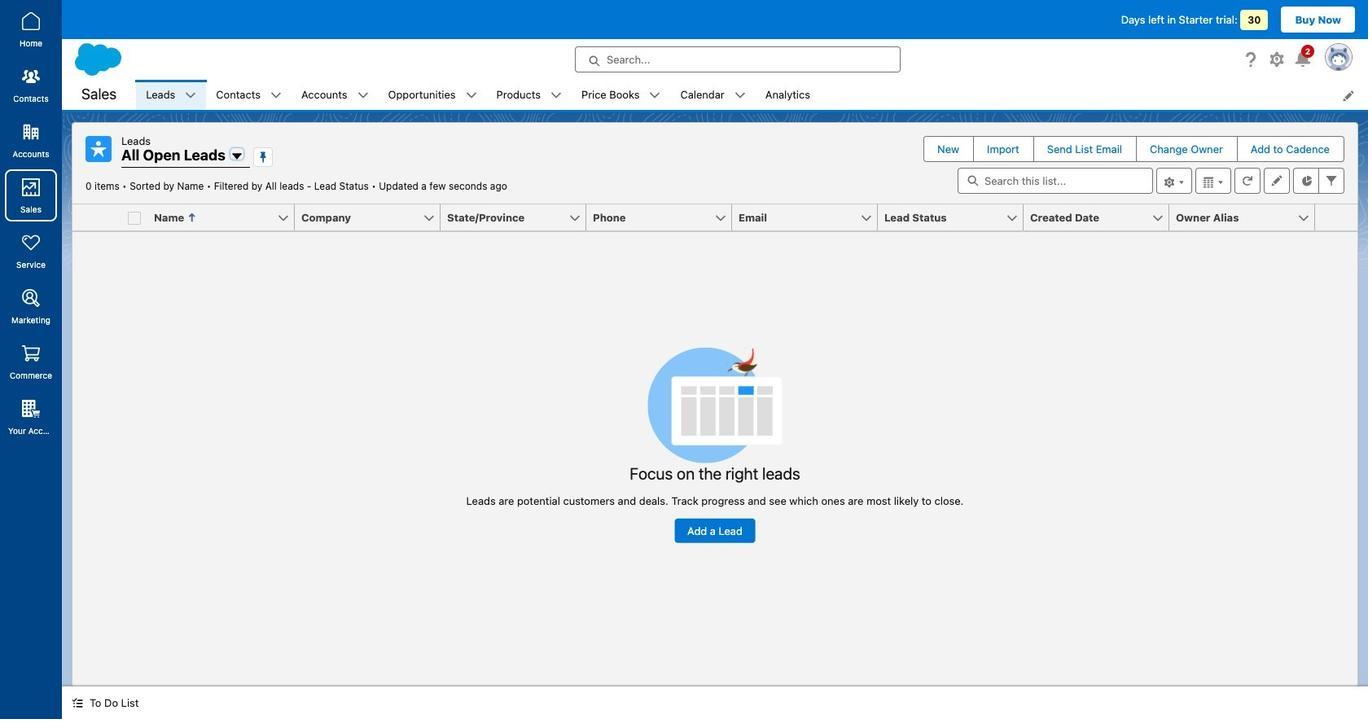 Task type: locate. For each thing, give the bounding box(es) containing it.
state/province element
[[441, 204, 596, 231]]

2 text default image from the left
[[465, 90, 477, 101]]

2 horizontal spatial text default image
[[649, 90, 661, 101]]

0 horizontal spatial text default image
[[357, 90, 369, 101]]

text default image
[[357, 90, 369, 101], [465, 90, 477, 101], [649, 90, 661, 101]]

1 horizontal spatial text default image
[[465, 90, 477, 101]]

text default image for 3rd list item
[[357, 90, 369, 101]]

all open leads status
[[86, 180, 379, 192]]

cell inside all open leads|leads|list view element
[[121, 204, 147, 231]]

status
[[466, 347, 964, 543]]

text default image
[[185, 90, 197, 101], [270, 90, 282, 101], [551, 90, 562, 101], [734, 90, 746, 101], [72, 697, 83, 709]]

owner alias element
[[1169, 204, 1325, 231]]

3 text default image from the left
[[649, 90, 661, 101]]

list item
[[136, 80, 206, 110], [206, 80, 292, 110], [292, 80, 378, 110], [378, 80, 487, 110], [487, 80, 572, 110], [572, 80, 671, 110], [671, 80, 756, 110]]

cell
[[121, 204, 147, 231]]

item number image
[[72, 204, 121, 230]]

action element
[[1315, 204, 1358, 231]]

name element
[[147, 204, 305, 231]]

2 list item from the left
[[206, 80, 292, 110]]

Search All Open Leads list view. search field
[[958, 168, 1153, 194]]

1 text default image from the left
[[357, 90, 369, 101]]

item number element
[[72, 204, 121, 231]]

list
[[136, 80, 1368, 110]]

3 list item from the left
[[292, 80, 378, 110]]

email element
[[732, 204, 888, 231]]



Task type: describe. For each thing, give the bounding box(es) containing it.
text default image for fourth list item from right
[[465, 90, 477, 101]]

5 list item from the left
[[487, 80, 572, 110]]

7 list item from the left
[[671, 80, 756, 110]]

created date element
[[1024, 204, 1179, 231]]

phone element
[[586, 204, 742, 231]]

all open leads|leads|list view element
[[72, 122, 1358, 687]]

1 list item from the left
[[136, 80, 206, 110]]

lead status element
[[878, 204, 1033, 231]]

company element
[[295, 204, 450, 231]]

4 list item from the left
[[378, 80, 487, 110]]

action image
[[1315, 204, 1358, 230]]

text default image for second list item from right
[[649, 90, 661, 101]]

6 list item from the left
[[572, 80, 671, 110]]



Task type: vqa. For each thing, say whether or not it's contained in the screenshot.
search all reports... text field
no



